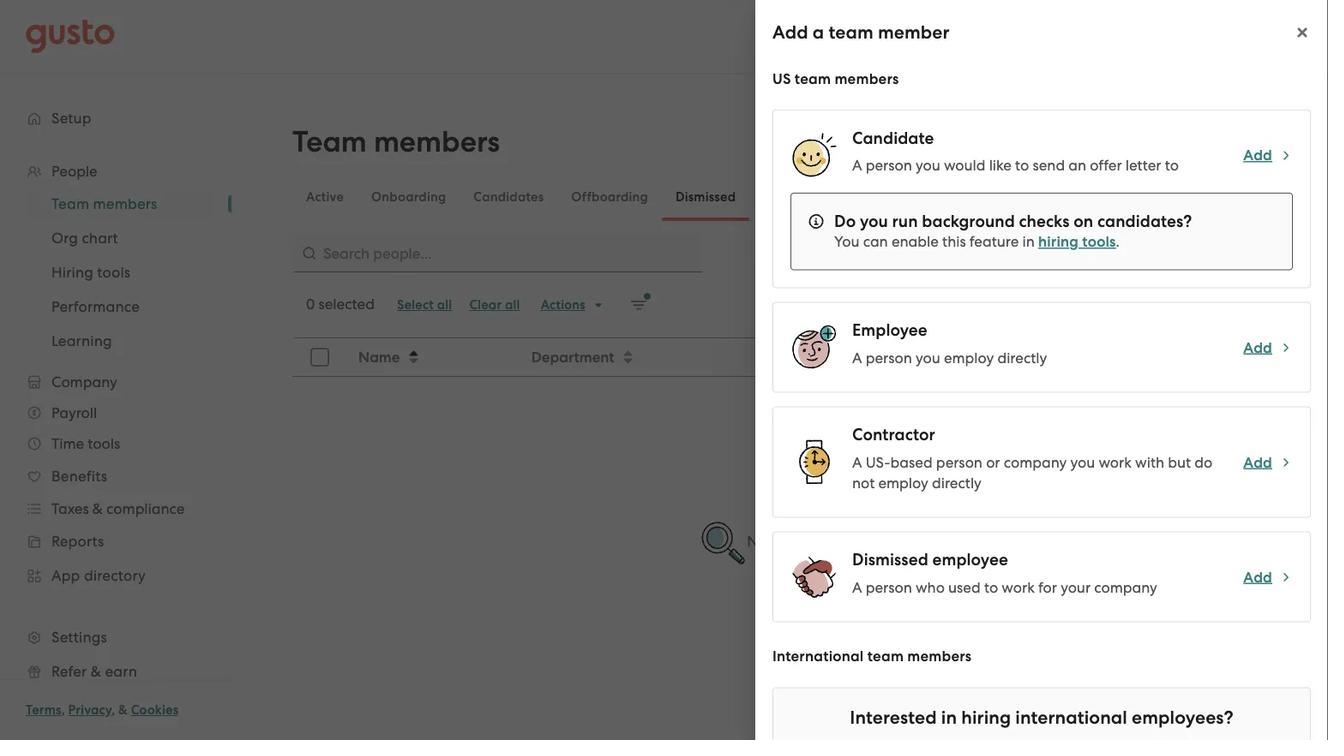 Task type: locate. For each thing, give the bounding box(es) containing it.
1 horizontal spatial add a team member
[[1104, 137, 1248, 154]]

hiring left 'international'
[[961, 707, 1011, 729]]

not
[[852, 475, 875, 492]]

a person you employ directly
[[852, 349, 1047, 367]]

a inside add a team member button
[[1137, 137, 1146, 154]]

letter
[[1126, 157, 1161, 174]]

candidates?
[[1097, 211, 1192, 231]]

no people found
[[747, 533, 862, 551]]

3 add button from the top
[[1244, 453, 1293, 473]]

dismissed inside add a team member drawer dialog
[[852, 550, 928, 570]]

all right select
[[437, 298, 452, 313]]

add button for dismissed employee
[[1244, 567, 1293, 588]]

employ left type
[[944, 349, 994, 367]]

an
[[1069, 157, 1086, 174]]

team inside button
[[1150, 137, 1186, 154]]

add button for employee
[[1244, 338, 1293, 358]]

0 vertical spatial dismissed
[[676, 189, 736, 205]]

1 vertical spatial add a team member
[[1104, 137, 1248, 154]]

1 horizontal spatial all
[[505, 298, 520, 313]]

work left for
[[1002, 579, 1035, 596]]

add a team member drawer dialog
[[755, 0, 1328, 741]]

run
[[892, 211, 918, 231]]

candidates button
[[460, 177, 558, 218]]

1 vertical spatial work
[[1002, 579, 1035, 596]]

1 vertical spatial employ
[[878, 475, 928, 492]]

1 horizontal spatial hiring
[[1038, 233, 1079, 251]]

in
[[1022, 233, 1035, 250], [941, 707, 957, 729]]

interested in hiring international employees?
[[850, 707, 1234, 729]]

1 a from the top
[[852, 157, 862, 174]]

add a team member inside button
[[1104, 137, 1248, 154]]

a down "employee"
[[852, 349, 862, 367]]

checks
[[1019, 211, 1070, 231]]

clear
[[469, 298, 502, 313]]

onboarding
[[371, 189, 446, 205]]

0 horizontal spatial ,
[[61, 703, 65, 719]]

2 , from the left
[[112, 703, 115, 719]]

person left who
[[866, 579, 912, 596]]

international team members
[[773, 648, 972, 666]]

employ
[[944, 349, 994, 367], [878, 475, 928, 492]]

a
[[852, 157, 862, 174], [852, 349, 862, 367], [852, 454, 862, 471], [852, 579, 862, 596]]

a inside add a team member drawer dialog
[[813, 22, 824, 43]]

privacy link
[[68, 703, 112, 719]]

a
[[813, 22, 824, 43], [1137, 137, 1146, 154]]

0 vertical spatial hiring
[[1038, 233, 1079, 251]]

but
[[1168, 454, 1191, 471]]

do
[[834, 211, 856, 231]]

work
[[1099, 454, 1132, 471], [1002, 579, 1035, 596]]

a us-based person or company you work with but do not employ directly
[[852, 454, 1213, 492]]

0 horizontal spatial directly
[[932, 475, 982, 492]]

dismissed for dismissed employee
[[852, 550, 928, 570]]

1 vertical spatial directly
[[932, 475, 982, 492]]

1 vertical spatial a
[[1137, 137, 1146, 154]]

0 vertical spatial member
[[878, 22, 950, 43]]

1 horizontal spatial ,
[[112, 703, 115, 719]]

2 all from the left
[[505, 298, 520, 313]]

offboarding
[[571, 189, 648, 205]]

people
[[771, 533, 818, 551]]

hiring
[[1038, 233, 1079, 251], [961, 707, 1011, 729]]

0 horizontal spatial work
[[1002, 579, 1035, 596]]

2 horizontal spatial members
[[907, 648, 972, 666]]

0 horizontal spatial employ
[[878, 475, 928, 492]]

dismissed inside button
[[676, 189, 736, 205]]

1 all from the left
[[437, 298, 452, 313]]

add button for contractor
[[1244, 453, 1293, 473]]

this
[[942, 233, 966, 250]]

add a team member up letter
[[1104, 137, 1248, 154]]

0 horizontal spatial all
[[437, 298, 452, 313]]

background
[[922, 211, 1015, 231]]

active
[[306, 189, 344, 205]]

name button
[[348, 340, 519, 376]]

1 vertical spatial company
[[1094, 579, 1157, 596]]

based
[[890, 454, 933, 471]]

1 horizontal spatial members
[[835, 70, 899, 87]]

0
[[306, 296, 315, 313]]

a up us team members on the top
[[813, 22, 824, 43]]

0 vertical spatial directly
[[998, 349, 1047, 367]]

2 a from the top
[[852, 349, 862, 367]]

0 horizontal spatial to
[[984, 579, 998, 596]]

work left 'with'
[[1099, 454, 1132, 471]]

1 horizontal spatial a
[[1137, 137, 1146, 154]]

with
[[1135, 454, 1164, 471]]

members down who
[[907, 648, 972, 666]]

clear all button
[[461, 292, 529, 319]]

0 horizontal spatial in
[[941, 707, 957, 729]]

3 a from the top
[[852, 454, 862, 471]]

department
[[531, 349, 614, 366]]

add a team member up us team members on the top
[[773, 22, 950, 43]]

you
[[916, 157, 940, 174], [860, 211, 888, 231], [916, 349, 940, 367], [1070, 454, 1095, 471]]

cookies button
[[131, 701, 179, 721]]

0 horizontal spatial a
[[813, 22, 824, 43]]

to
[[1015, 157, 1029, 174], [1165, 157, 1179, 174], [984, 579, 998, 596]]

offboarding button
[[558, 177, 662, 218]]

employees?
[[1132, 707, 1234, 729]]

2 vertical spatial members
[[907, 648, 972, 666]]

directly
[[998, 349, 1047, 367], [932, 475, 982, 492]]

add button
[[1244, 145, 1293, 166], [1244, 338, 1293, 358], [1244, 453, 1293, 473], [1244, 567, 1293, 588]]

privacy
[[68, 703, 112, 719]]

company right or
[[1004, 454, 1067, 471]]

0 horizontal spatial dismissed
[[676, 189, 736, 205]]

members
[[835, 70, 899, 87], [374, 125, 500, 159], [907, 648, 972, 666]]

1 horizontal spatial dismissed
[[852, 550, 928, 570]]

company right your
[[1094, 579, 1157, 596]]

0 vertical spatial members
[[835, 70, 899, 87]]

person down "employee"
[[866, 349, 912, 367]]

tools
[[1082, 233, 1116, 251]]

person
[[866, 157, 912, 174], [866, 349, 912, 367], [936, 454, 983, 471], [866, 579, 912, 596]]

do you run background checks on candidates? alert
[[791, 193, 1293, 271]]

1 horizontal spatial employ
[[944, 349, 994, 367]]

team up interested
[[867, 648, 904, 666]]

1 horizontal spatial in
[[1022, 233, 1035, 250]]

us-
[[866, 454, 890, 471]]

1 vertical spatial hiring
[[961, 707, 1011, 729]]

account menu element
[[997, 0, 1302, 73]]

0 vertical spatial company
[[1004, 454, 1067, 471]]

a left us-
[[852, 454, 862, 471]]

members for international team members
[[907, 648, 972, 666]]

a down the candidate
[[852, 157, 862, 174]]

0 horizontal spatial member
[[878, 22, 950, 43]]

,
[[61, 703, 65, 719], [112, 703, 115, 719]]

in right interested
[[941, 707, 957, 729]]

to right used at the right bottom of page
[[984, 579, 998, 596]]

all
[[437, 298, 452, 313], [505, 298, 520, 313]]

members up onboarding
[[374, 125, 500, 159]]

new notifications image
[[630, 297, 647, 314], [630, 297, 647, 314]]

1 vertical spatial in
[[941, 707, 957, 729]]

interested
[[850, 707, 937, 729]]

do
[[1195, 454, 1213, 471]]

hiring down checks
[[1038, 233, 1079, 251]]

a down found
[[852, 579, 862, 596]]

0 horizontal spatial members
[[374, 125, 500, 159]]

0 vertical spatial employ
[[944, 349, 994, 367]]

, left the privacy "link"
[[61, 703, 65, 719]]

used
[[948, 579, 981, 596]]

all for clear all
[[505, 298, 520, 313]]

0 horizontal spatial hiring
[[961, 707, 1011, 729]]

dismissed employee
[[852, 550, 1008, 570]]

1 vertical spatial member
[[1190, 137, 1248, 154]]

person left or
[[936, 454, 983, 471]]

to right like
[[1015, 157, 1029, 174]]

add for employee
[[1244, 339, 1272, 356]]

for
[[1038, 579, 1057, 596]]

add
[[773, 22, 808, 43], [1104, 137, 1133, 154], [1244, 146, 1272, 164], [1244, 339, 1272, 356], [1244, 454, 1272, 471], [1244, 569, 1272, 586]]

a up letter
[[1137, 137, 1146, 154]]

all right the clear
[[505, 298, 520, 313]]

member
[[878, 22, 950, 43], [1190, 137, 1248, 154]]

home image
[[26, 19, 115, 54]]

1 horizontal spatial to
[[1015, 157, 1029, 174]]

you left 'with'
[[1070, 454, 1095, 471]]

to right letter
[[1165, 157, 1179, 174]]

4 add button from the top
[[1244, 567, 1293, 588]]

dismissed
[[676, 189, 736, 205], [852, 550, 928, 570]]

you
[[834, 233, 860, 250]]

international
[[773, 648, 864, 666]]

team up us team members on the top
[[829, 22, 874, 43]]

select
[[397, 298, 434, 313]]

1 vertical spatial members
[[374, 125, 500, 159]]

in down 'do you run background checks on candidates?'
[[1022, 233, 1035, 250]]

you down "employee"
[[916, 349, 940, 367]]

company inside a us-based person or company you work with but do not employ directly
[[1004, 454, 1067, 471]]

2 add button from the top
[[1244, 338, 1293, 358]]

person for candidate
[[866, 157, 912, 174]]

members up the candidate
[[835, 70, 899, 87]]

1 horizontal spatial member
[[1190, 137, 1248, 154]]

1 horizontal spatial work
[[1099, 454, 1132, 471]]

contractor
[[852, 425, 935, 445]]

, left &
[[112, 703, 115, 719]]

0 horizontal spatial add a team member
[[773, 22, 950, 43]]

0 vertical spatial work
[[1099, 454, 1132, 471]]

0 vertical spatial in
[[1022, 233, 1035, 250]]

4 a from the top
[[852, 579, 862, 596]]

person down the candidate
[[866, 157, 912, 174]]

1 add button from the top
[[1244, 145, 1293, 166]]

employee
[[932, 550, 1008, 570]]

a inside a us-based person or company you work with but do not employ directly
[[852, 454, 862, 471]]

person for employee
[[866, 349, 912, 367]]

person for dismissed employee
[[866, 579, 912, 596]]

0 vertical spatial add a team member
[[773, 22, 950, 43]]

all for select all
[[437, 298, 452, 313]]

0 horizontal spatial company
[[1004, 454, 1067, 471]]

1 vertical spatial dismissed
[[852, 550, 928, 570]]

1 horizontal spatial company
[[1094, 579, 1157, 596]]

team up letter
[[1150, 137, 1186, 154]]

you up the 'can'
[[860, 211, 888, 231]]

select all
[[397, 298, 452, 313]]

add a team member
[[773, 22, 950, 43], [1104, 137, 1248, 154]]

employ down based
[[878, 475, 928, 492]]

0 vertical spatial a
[[813, 22, 824, 43]]



Task type: vqa. For each thing, say whether or not it's contained in the screenshot.
onboard,
no



Task type: describe. For each thing, give the bounding box(es) containing it.
would
[[944, 157, 986, 174]]

clear all
[[469, 298, 520, 313]]

on
[[1074, 211, 1093, 231]]

terms , privacy , & cookies
[[26, 703, 179, 719]]

add for dismissed employee
[[1244, 569, 1272, 586]]

cookies
[[131, 703, 179, 719]]

add a team member inside dialog
[[773, 22, 950, 43]]

you can enable this feature in hiring tools .
[[834, 233, 1120, 251]]

who
[[916, 579, 945, 596]]

directly inside a us-based person or company you work with but do not employ directly
[[932, 475, 982, 492]]

1 , from the left
[[61, 703, 65, 719]]

.
[[1116, 233, 1120, 250]]

do you run background checks on candidates?
[[834, 211, 1192, 231]]

terms
[[26, 703, 61, 719]]

hiring tools link
[[1038, 233, 1116, 251]]

your
[[1061, 579, 1091, 596]]

you left would
[[916, 157, 940, 174]]

or
[[986, 454, 1000, 471]]

no
[[747, 533, 767, 551]]

a for dismissed employee
[[852, 579, 862, 596]]

employment type
[[948, 349, 1067, 366]]

selected
[[318, 296, 375, 313]]

team right us
[[795, 70, 831, 87]]

work inside a us-based person or company you work with but do not employ directly
[[1099, 454, 1132, 471]]

0 selected status
[[306, 296, 375, 313]]

team members tab list
[[292, 173, 1268, 221]]

enable
[[892, 233, 939, 250]]

offer
[[1090, 157, 1122, 174]]

dismissed button
[[662, 177, 750, 218]]

onboarding button
[[358, 177, 460, 218]]

active button
[[292, 177, 358, 218]]

international
[[1015, 707, 1127, 729]]

found
[[822, 533, 862, 551]]

employee
[[852, 321, 928, 340]]

employment
[[948, 349, 1032, 366]]

type
[[1036, 349, 1067, 366]]

a person who used to work for your company
[[852, 579, 1157, 596]]

a for employee
[[852, 349, 862, 367]]

feature
[[970, 233, 1019, 250]]

1 horizontal spatial directly
[[998, 349, 1047, 367]]

a for candidate
[[852, 157, 862, 174]]

terms link
[[26, 703, 61, 719]]

add a team member button
[[1084, 125, 1268, 166]]

candidates
[[474, 189, 544, 205]]

can
[[863, 233, 888, 250]]

candidate
[[852, 128, 934, 148]]

&
[[118, 703, 128, 719]]

us
[[773, 70, 791, 87]]

team members
[[292, 125, 500, 159]]

in inside you can enable this feature in hiring tools .
[[1022, 233, 1035, 250]]

name
[[358, 349, 400, 366]]

a person you would like to send an offer letter to
[[852, 157, 1179, 174]]

Select all rows on this page checkbox
[[301, 339, 339, 376]]

members for us team members
[[835, 70, 899, 87]]

member inside add a team member drawer dialog
[[878, 22, 950, 43]]

dismissed for dismissed
[[676, 189, 736, 205]]

add button for candidate
[[1244, 145, 1293, 166]]

employ inside a us-based person or company you work with but do not employ directly
[[878, 475, 928, 492]]

employment type button
[[937, 340, 1267, 376]]

a for contractor
[[852, 454, 862, 471]]

2 horizontal spatial to
[[1165, 157, 1179, 174]]

hiring inside the do you run background checks on candidates? alert
[[1038, 233, 1079, 251]]

0 selected
[[306, 296, 375, 313]]

team
[[292, 125, 367, 159]]

you inside alert
[[860, 211, 888, 231]]

you inside a us-based person or company you work with but do not employ directly
[[1070, 454, 1095, 471]]

add for candidate
[[1244, 146, 1272, 164]]

member inside add a team member button
[[1190, 137, 1248, 154]]

like
[[989, 157, 1012, 174]]

person inside a us-based person or company you work with but do not employ directly
[[936, 454, 983, 471]]

department button
[[521, 340, 777, 376]]

us team members
[[773, 70, 899, 87]]

select all button
[[388, 292, 461, 319]]

add inside button
[[1104, 137, 1133, 154]]

Search people... field
[[292, 235, 704, 273]]

add for contractor
[[1244, 454, 1272, 471]]

send
[[1033, 157, 1065, 174]]



